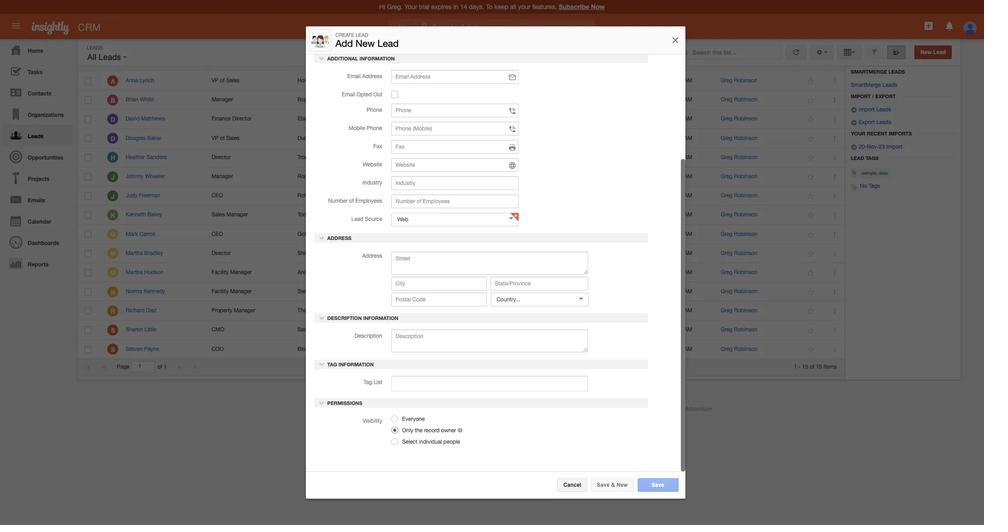 Task type: vqa. For each thing, say whether or not it's contained in the screenshot.
the Inc associated with K
yes



Task type: describe. For each thing, give the bounding box(es) containing it.
sons for durgan and sons
[[327, 135, 340, 141]]

m link for martha hudson
[[108, 267, 118, 278]]

(971) 344-9290
[[384, 346, 420, 352]]

owner
[[735, 59, 752, 65]]

greg robinson for sharon.little@sawayn.com
[[721, 327, 758, 333]]

the padberg company
[[298, 308, 354, 314]]

(202) 168-3484
[[384, 135, 420, 141]]

only
[[402, 427, 413, 434]]

20- for hsanders@trophygroup.com
[[641, 154, 650, 160]]

trophy group cell
[[291, 148, 377, 167]]

permissions
[[326, 400, 362, 406]]

2 greg robinson link from the top
[[721, 96, 758, 103]]

11:36 for kbailey@toobinc.com
[[669, 212, 683, 218]]

lead left owner
[[720, 59, 733, 65]]

martha bradley
[[126, 250, 163, 256]]

greg robinson link for kbailey@toobinc.com
[[721, 212, 758, 218]]

privacy
[[601, 406, 619, 412]]

robinson for jwheeler@rgf.com
[[734, 173, 758, 180]]

row containing organization
[[78, 53, 845, 70]]

1 vertical spatial email
[[347, 73, 361, 79]]

tag for tag list
[[363, 379, 372, 385]]

& for shields
[[317, 250, 320, 256]]

s for spayne@blockinc.com
[[111, 346, 115, 353]]

863-
[[397, 288, 408, 295]]

1 s row from the top
[[78, 321, 845, 340]]

2 20-nov-23 11:36 am cell from the top
[[634, 91, 714, 110]]

phone inside row
[[383, 59, 400, 65]]

sales for a
[[226, 77, 240, 84]]

11:36 for anne.lynch@howeblanda.com
[[669, 77, 683, 84]]

2 vertical spatial import
[[887, 144, 903, 150]]

spayne@blockinc.com cell
[[462, 340, 548, 359]]

2 d row from the top
[[78, 129, 845, 148]]

20-nov-23 11:36 am for dmatthews@ebertandsons.com
[[641, 116, 693, 122]]

greg robinson link for rkdiaz@padbergh.com
[[721, 308, 758, 314]]

kbailey@toobinc.com cell
[[462, 206, 548, 225]]

row group containing a
[[78, 71, 845, 359]]

3 m row from the top
[[78, 263, 845, 282]]

2 15 from the left
[[816, 364, 822, 370]]

save for save
[[652, 482, 665, 488]]

chevron down image
[[319, 55, 325, 61]]

lead up d'amore
[[351, 216, 363, 222]]

Description text field
[[391, 330, 588, 353]]

manager for n
[[230, 288, 252, 295]]

everyone
[[401, 416, 425, 422]]

(281)
[[384, 288, 395, 295]]

wheeler
[[145, 173, 165, 180]]

of inside add new lead dialog
[[349, 198, 354, 204]]

tasks link
[[2, 60, 73, 82]]

(206) 645-7995 cell
[[377, 148, 462, 167]]

notcontacted for mcarroll@gsd.com
[[576, 231, 610, 237]]

greg robinson link for dmatthews@ebertandsons.com
[[721, 116, 758, 122]]

all inside "leads all leads"
[[87, 53, 96, 62]]

lead down all link
[[377, 38, 399, 49]]

schultz
[[320, 231, 338, 237]]

open - notcontacted cell for mcarroll@gsd.com
[[548, 225, 634, 244]]

20-nov-23 11:36 am for mhudson@andersoninc.com
[[641, 269, 693, 276]]

phone field image
[[508, 106, 517, 115]]

swaniawski llc
[[298, 288, 338, 295]]

follow image for jfreeman@rolfsoncorp.com
[[807, 192, 816, 201]]

am for jwheeler@rgf.com
[[684, 173, 693, 180]]

11:36 for jwheeler@rgf.com
[[669, 173, 683, 180]]

new inside button
[[617, 482, 628, 488]]

nov- for rkdiaz@padbergh.com
[[650, 308, 661, 314]]

show sidebar image
[[894, 49, 900, 55]]

20- inside b row
[[641, 96, 650, 103]]

greg robinson inside b row
[[721, 96, 758, 103]]

vp for d
[[212, 135, 219, 141]]

2 m row from the top
[[78, 244, 845, 263]]

sharon
[[126, 327, 143, 333]]

robinson for douglas.baker@durganandsons.com
[[734, 135, 758, 141]]

1 horizontal spatial 1
[[794, 364, 797, 370]]

facility manager for n
[[212, 288, 252, 295]]

ceo for j
[[212, 192, 223, 199]]

Number of Employees text field
[[391, 194, 519, 208]]

fax
[[373, 143, 382, 149]]

greg robinson link for mhudson@andersoninc.com
[[721, 269, 758, 276]]

corporation
[[318, 192, 347, 199]]

reports link
[[2, 253, 73, 274]]

Search all data.... text field
[[416, 19, 596, 35]]

email inside row
[[469, 59, 483, 65]]

facility manager cell for m
[[205, 263, 291, 282]]

(412) 250-9270 cell
[[377, 321, 462, 340]]

1 vertical spatial phone
[[367, 107, 382, 113]]

blog link
[[381, 406, 392, 412]]

opted
[[357, 91, 372, 98]]

judy
[[126, 192, 138, 199]]

bogan-auer, inc. cell
[[291, 91, 377, 110]]

1 j row from the top
[[78, 167, 845, 186]]

terms
[[551, 406, 566, 412]]

344-
[[397, 346, 408, 352]]

am for rkdiaz@padbergh.com
[[684, 308, 693, 314]]

am for douglas.baker@durganandsons.com
[[684, 135, 693, 141]]

mbradley@shieldsgigot.com
[[469, 250, 538, 256]]

swaniawski
[[298, 288, 326, 295]]

robinson for mhudson@andersoninc.com
[[734, 269, 758, 276]]

add new lead dialog
[[306, 0, 686, 499]]

d link for david matthews
[[108, 114, 118, 125]]

out
[[373, 91, 382, 98]]

follow image for sharon.little@sawayn.com
[[807, 326, 816, 335]]

privacy policy
[[601, 406, 635, 412]]

close image
[[671, 35, 680, 46]]

cell for kbailey@toobinc.com
[[548, 206, 634, 225]]

inc for s
[[313, 346, 320, 352]]

(928) 565468
[[384, 250, 415, 256]]

1738
[[408, 231, 420, 237]]

bailey
[[148, 212, 162, 218]]

heather
[[126, 154, 145, 160]]

23 for dmatthews@ebertandsons.com
[[661, 116, 668, 122]]

facility manager for m
[[212, 269, 252, 276]]

n row
[[78, 282, 845, 302]]

payne
[[144, 346, 159, 352]]

greg for dmatthews@ebertandsons.com
[[721, 116, 733, 122]]

api link
[[401, 406, 410, 412]]

nkennedy@swaniawskillc.com
[[469, 288, 543, 295]]

(501) 733-1738
[[384, 231, 420, 237]]

- for nkennedy@swaniawskillc.com
[[572, 288, 574, 295]]

s for sharon.little@sawayn.com
[[111, 327, 115, 334]]

Fax text field
[[391, 140, 519, 153]]

am inside b row
[[684, 96, 693, 103]]

20-nov-23 import link
[[851, 144, 903, 150]]

this record will only be visible to its creator and administrators. image
[[458, 427, 463, 434]]

tasks
[[28, 69, 43, 75]]

finance director cell
[[205, 110, 291, 129]]

am for spayne@blockinc.com
[[684, 346, 693, 352]]

greg for rkdiaz@padbergh.com
[[721, 308, 733, 314]]

display: grid image
[[844, 49, 852, 55]]

trophy
[[298, 154, 314, 160]]

- for mcarroll@gsd.com
[[572, 231, 574, 237]]

rolfson corporation
[[298, 192, 347, 199]]

android app link
[[419, 406, 457, 412]]

new lead link
[[915, 45, 952, 59]]

david matthews link
[[126, 116, 170, 122]]

robinson for nkennedy@swaniawskillc.com
[[734, 288, 758, 295]]

d link for douglas baker
[[108, 133, 118, 144]]

1 vertical spatial new
[[921, 49, 932, 55]]

20-nov-23 11:36 am cell for dmatthews@ebertandsons.com
[[634, 110, 714, 129]]

anderson
[[298, 269, 321, 276]]

data processing addendum
[[644, 406, 712, 412]]

brian
[[126, 96, 138, 103]]

policy
[[620, 406, 635, 412]]

of right terms
[[567, 406, 572, 412]]

j for judy freeman
[[111, 192, 115, 200]]

recycle
[[860, 58, 884, 64]]

ebert and sons cell
[[291, 110, 377, 129]]

howe-blanda llc cell
[[291, 71, 377, 91]]

little
[[145, 327, 156, 333]]

open for sharon.little@sawayn.com
[[555, 327, 570, 333]]

norma kennedy link
[[126, 288, 170, 295]]

martha for martha hudson
[[126, 269, 143, 276]]

am for mhudson@andersoninc.com
[[684, 269, 693, 276]]

additional
[[327, 55, 358, 61]]

sharon little link
[[126, 327, 161, 333]]

dashboards link
[[2, 231, 73, 253]]

additional information
[[326, 55, 395, 61]]

block
[[298, 346, 311, 352]]

notcontacted for sharon.little@sawayn.com
[[576, 327, 610, 333]]

lynch
[[140, 77, 154, 84]]

notcontacted for mbradley@shieldsgigot.com
[[576, 250, 610, 256]]

sales inside cell
[[212, 212, 225, 218]]

greg robinson link for mcarroll@gsd.com
[[721, 231, 758, 237]]

finance
[[212, 116, 231, 122]]

open for nkennedy@swaniawskillc.com
[[555, 288, 570, 295]]

swaniawski llc cell
[[291, 282, 377, 302]]

subscribe now
[[559, 3, 605, 10]]

nov- for mcarroll@gsd.com
[[650, 231, 661, 237]]

mobile
[[349, 125, 365, 131]]

565468
[[397, 250, 415, 256]]

(412) 250-9270
[[384, 327, 420, 333]]

d'amore
[[350, 231, 372, 237]]

1 horizontal spatial all
[[398, 24, 405, 31]]

calendar link
[[2, 210, 73, 231]]

624-
[[397, 192, 408, 199]]

(805) 715-0369 cell
[[377, 302, 462, 321]]

director for m
[[212, 250, 231, 256]]

hsanders@trophygroup.com cell
[[462, 148, 548, 167]]

715-
[[397, 308, 408, 314]]

anne.lynch@howeblanda.com cell
[[462, 71, 548, 91]]

kenneth bailey link
[[126, 212, 167, 218]]

rolfson corporation cell
[[291, 186, 377, 206]]

(406) 653-3860 cell
[[377, 71, 462, 91]]

nov- inside b row
[[650, 96, 661, 103]]

leads up export leads in the top right of the page
[[877, 106, 892, 113]]

(971) 344-9290 cell
[[377, 340, 462, 359]]

mhudson@andersoninc.com
[[469, 269, 539, 276]]

toob inc
[[298, 212, 319, 218]]

lead down notifications icon
[[934, 49, 946, 55]]

653-
[[397, 77, 408, 84]]

rogahn, gleason and farrell
[[298, 173, 367, 180]]

23 inside b row
[[661, 96, 668, 103]]

address left (928)
[[362, 253, 382, 259]]

director cell for m
[[205, 244, 291, 263]]

rogahn, gleason and farrell cell
[[291, 167, 377, 186]]

sharon.little@sawayn.com
[[469, 327, 533, 333]]

23 for mcarroll@gsd.com
[[661, 231, 668, 237]]

am for sharon.little@sawayn.com
[[684, 327, 693, 333]]

leads down 'leads'
[[883, 82, 898, 88]]

home link
[[2, 39, 73, 60]]

n
[[111, 288, 115, 296]]

Email Address text field
[[391, 70, 519, 83]]

11:36 for sharon.little@sawayn.com
[[669, 327, 683, 333]]

shields & gigot cell
[[291, 244, 377, 263]]

20-nov-23 11:36 am for sharon.little@sawayn.com
[[641, 327, 693, 333]]

20-nov-23 11:36 am cell for spayne@blockinc.com
[[634, 340, 714, 359]]

nov- for nkennedy@swaniawskillc.com
[[650, 288, 661, 295]]

navigation containing home
[[0, 39, 73, 274]]

(304) 624-3149
[[384, 192, 420, 199]]

service
[[574, 406, 592, 412]]

company
[[330, 308, 354, 314]]

manager for k
[[226, 212, 248, 218]]

heather sanders link
[[126, 154, 171, 160]]

20-nov-23 11:36 am cell for hsanders@trophygroup.com
[[634, 148, 714, 167]]

23 for rkdiaz@padbergh.com
[[661, 308, 668, 314]]

sawayn
[[298, 327, 317, 333]]

martha bradley link
[[126, 250, 168, 256]]

greg robinson for jfreeman@rolfsoncorp.com
[[721, 192, 758, 199]]

greg for kbailey@toobinc.com
[[721, 212, 733, 218]]

(202) 168-3484 cell
[[377, 129, 462, 148]]

h row
[[78, 148, 845, 167]]

manager cell for b
[[205, 91, 291, 110]]

lead right create
[[356, 32, 368, 38]]

all leads button
[[85, 50, 129, 64]]

a row
[[78, 71, 845, 91]]

sample_data
[[862, 170, 888, 176]]

select individual people
[[401, 439, 460, 445]]

1 m row from the top
[[78, 225, 845, 244]]

leads up your recent imports
[[877, 119, 892, 126]]

and right ebert
[[312, 116, 321, 122]]

iphone app
[[514, 406, 542, 412]]

nkennedy@swaniawskillc.com cell
[[462, 282, 548, 302]]

vp of sales for a
[[212, 77, 240, 84]]

1 d row from the top
[[78, 110, 845, 129]]

chevron down image for visibility
[[319, 400, 325, 406]]

23 for sharon.little@sawayn.com
[[661, 327, 668, 333]]

manager inside "j" row
[[212, 173, 233, 180]]

mhudson@andersoninc.com cell
[[462, 263, 548, 282]]

20-nov-23 11:36 am cell for anne.lynch@howeblanda.com
[[634, 71, 714, 91]]

robinson for spayne@blockinc.com
[[734, 346, 758, 352]]

- for mbradley@shieldsgigot.com
[[572, 250, 574, 256]]

martha for martha bradley
[[126, 250, 143, 256]]

nov- for dmatthews@ebertandsons.com
[[650, 116, 661, 122]]

robinson for dmatthews@ebertandsons.com
[[734, 116, 758, 122]]

block inc cell
[[291, 340, 377, 359]]

(406)
[[384, 77, 395, 84]]

of inside a row
[[220, 77, 225, 84]]

mbradley@shieldsgigot.com cell
[[462, 244, 548, 263]]

1 15 from the left
[[802, 364, 809, 370]]

nov- for anne.lynch@howeblanda.com
[[650, 77, 661, 84]]

follow image for mhudson@andersoninc.com
[[807, 269, 816, 277]]

greg robinson link for mbradley@shieldsgigot.com
[[721, 250, 758, 256]]

645-
[[397, 154, 408, 160]]

coo
[[212, 346, 224, 352]]

follow image for jwheeler@rgf.com
[[807, 173, 816, 181]]

address up shields & gigot cell
[[326, 235, 351, 241]]

b link
[[108, 94, 118, 105]]

open - notcontacted cell for mhudson@andersoninc.com
[[548, 263, 634, 282]]

contacts
[[28, 90, 51, 97]]

20- for douglas.baker@durganandsons.com
[[641, 135, 650, 141]]

bogan-auer, inc.
[[298, 96, 338, 103]]

23 for douglas.baker@durganandsons.com
[[661, 135, 668, 141]]



Task type: locate. For each thing, give the bounding box(es) containing it.
m up n link
[[110, 269, 116, 277]]

d down b
[[111, 115, 115, 123]]

14 greg from the top
[[721, 327, 733, 333]]

11:36 inside a row
[[669, 77, 683, 84]]

6279
[[408, 116, 420, 122]]

nov- inside h row
[[650, 154, 661, 160]]

1 manager cell from the top
[[205, 91, 291, 110]]

1 vertical spatial tag
[[363, 379, 372, 385]]

sons for ebert and sons
[[323, 116, 335, 122]]

12 11:36 from the top
[[669, 288, 683, 295]]

(805)
[[384, 308, 395, 314]]

m link left mark
[[108, 229, 118, 240]]

(412)
[[384, 327, 395, 333]]

2 manager cell from the top
[[205, 167, 291, 186]]

& inside button
[[611, 482, 615, 488]]

1 vertical spatial d link
[[108, 133, 118, 144]]

3 open - notcontacted from the top
[[555, 269, 610, 276]]

20-nov-23 11:36 am cell for jfreeman@rolfsoncorp.com
[[634, 186, 714, 206]]

greg inside a row
[[721, 77, 733, 84]]

0 vertical spatial import
[[851, 93, 871, 99]]

1 left items
[[794, 364, 797, 370]]

m row down mcarroll@gsd.com
[[78, 244, 845, 263]]

app for iphone app
[[532, 406, 542, 412]]

j link left judy
[[108, 190, 118, 201]]

greg for hsanders@trophygroup.com
[[721, 154, 733, 160]]

chevron down image
[[319, 235, 325, 241], [319, 315, 325, 321], [319, 361, 325, 367], [319, 400, 325, 406]]

1 vertical spatial vp of sales cell
[[205, 129, 291, 148]]

email up a row
[[469, 59, 483, 65]]

2 ceo cell from the top
[[205, 225, 291, 244]]

leads
[[87, 45, 103, 50], [99, 53, 121, 62], [883, 82, 898, 88], [877, 106, 892, 113], [877, 119, 892, 126], [28, 133, 44, 140]]

import leads
[[858, 106, 892, 113]]

1 horizontal spatial email address
[[469, 59, 506, 65]]

gigot
[[322, 250, 335, 256]]

1 20-nov-23 11:36 am cell from the top
[[634, 71, 714, 91]]

7 20-nov-23 11:36 am from the top
[[641, 192, 693, 199]]

email address up anne.lynch@howeblanda.com
[[469, 59, 506, 65]]

0 vertical spatial facility manager
[[212, 269, 252, 276]]

ceo cell up 'sales manager'
[[205, 186, 291, 206]]

20-nov-23 11:36 am inside a row
[[641, 77, 693, 84]]

- inside n row
[[572, 288, 574, 295]]

(407)
[[384, 212, 395, 218]]

no tags link
[[860, 183, 880, 189]]

1 vertical spatial email address
[[347, 73, 382, 79]]

s row down postal code text field
[[78, 321, 845, 340]]

import for import / export
[[851, 93, 871, 99]]

am for mcarroll@gsd.com
[[684, 231, 693, 237]]

6 11:36 from the top
[[669, 173, 683, 180]]

dmatthews@ebertandsons.com cell
[[462, 110, 548, 129]]

20-nov-23 11:36 am cell
[[634, 71, 714, 91], [634, 91, 714, 110], [634, 110, 714, 129], [634, 129, 714, 148], [634, 148, 714, 167], [634, 167, 714, 186], [634, 186, 714, 206], [634, 206, 714, 225], [634, 225, 714, 244], [634, 244, 714, 263], [634, 263, 714, 282], [634, 282, 714, 302], [634, 302, 714, 321], [634, 321, 714, 340], [634, 340, 714, 359]]

Phone (Mobile) text field
[[391, 122, 519, 135]]

follow image inside a row
[[807, 77, 816, 86]]

0 vertical spatial email
[[469, 59, 483, 65]]

new up additional information at the left top
[[356, 38, 375, 49]]

vp of sales cell up finance director cell
[[205, 71, 291, 91]]

greg robinson for kbailey@toobinc.com
[[721, 212, 758, 218]]

1 vertical spatial ceo
[[212, 231, 223, 237]]

facility
[[212, 269, 229, 276], [212, 288, 229, 295]]

11:36 for hsanders@trophygroup.com
[[669, 154, 683, 160]]

open - notcontacted cell for mbradley@shieldsgigot.com
[[548, 244, 634, 263]]

Website text field
[[391, 158, 519, 172]]

cell for dmatthews@ebertandsons.com
[[548, 110, 634, 129]]

phone field image for fax
[[508, 143, 517, 152]]

and right the durgan
[[317, 135, 326, 141]]

1 follow image from the top
[[807, 96, 816, 105]]

inc right 'anderson'
[[323, 269, 330, 276]]

director cell down finance director cell
[[205, 148, 291, 167]]

(937) 360-8462
[[384, 173, 420, 180]]

nov- inside n row
[[650, 288, 661, 295]]

sample_data link
[[860, 168, 890, 178]]

rolfson
[[298, 192, 316, 199]]

1 vertical spatial export
[[859, 119, 875, 126]]

1 vertical spatial director cell
[[205, 244, 291, 263]]

inc right "toob"
[[311, 212, 319, 218]]

2 vertical spatial inc
[[313, 346, 320, 352]]

director cell for h
[[205, 148, 291, 167]]

d row up fax text field
[[78, 110, 845, 129]]

1 vertical spatial import
[[859, 106, 875, 113]]

phone field image
[[508, 124, 517, 133], [508, 143, 517, 152]]

lead left tags at the top of page
[[851, 155, 865, 161]]

greg robinson for rkdiaz@padbergh.com
[[721, 308, 758, 314]]

martha up "norma"
[[126, 269, 143, 276]]

(501) 733-1738 cell
[[377, 225, 462, 244]]

1 vertical spatial j link
[[108, 190, 118, 201]]

13 robinson from the top
[[734, 308, 758, 314]]

10 20-nov-23 11:36 am cell from the top
[[634, 244, 714, 263]]

j row down website text field
[[78, 186, 845, 206]]

1 vertical spatial all
[[87, 53, 96, 62]]

steven
[[126, 346, 143, 352]]

follow image inside n row
[[807, 288, 816, 297]]

smartmerge up the /
[[851, 82, 881, 88]]

1 horizontal spatial save
[[652, 482, 665, 488]]

3 notcontacted from the top
[[576, 269, 610, 276]]

20-nov-23 11:36 am inside h row
[[641, 154, 693, 160]]

navigation
[[0, 39, 73, 274]]

llc inside s row
[[318, 327, 328, 333]]

gleason
[[320, 173, 340, 180]]

app right the 'iphone'
[[532, 406, 542, 412]]

lead owner
[[720, 59, 752, 65]]

manager inside n row
[[230, 288, 252, 295]]

address
[[485, 59, 506, 65], [362, 73, 382, 79], [326, 235, 351, 241], [362, 253, 382, 259]]

import up 'export leads' link
[[859, 106, 875, 113]]

page
[[117, 364, 129, 370]]

follow image inside r row
[[807, 307, 816, 316]]

nov- inside k row
[[650, 212, 661, 218]]

greg robinson inside k row
[[721, 212, 758, 218]]

3 greg robinson from the top
[[721, 116, 758, 122]]

lead left status
[[555, 59, 568, 65]]

12 greg from the top
[[721, 288, 733, 295]]

10 20-nov-23 11:36 am from the top
[[641, 250, 693, 256]]

tag down block inc cell
[[327, 361, 337, 367]]

open for mhudson@andersoninc.com
[[555, 269, 570, 276]]

0 vertical spatial director cell
[[205, 148, 291, 167]]

2 facility manager cell from the top
[[205, 282, 291, 302]]

(937) 360-8462 cell
[[377, 167, 462, 186]]

sons down bogan-auer, inc. cell at the top of the page
[[323, 116, 335, 122]]

jwheeler@rgf.com cell
[[462, 167, 548, 186]]

735-
[[397, 96, 408, 103]]

6 follow image from the top
[[807, 326, 816, 335]]

inc inside cell
[[311, 212, 319, 218]]

am
[[684, 77, 693, 84], [684, 96, 693, 103], [684, 116, 693, 122], [684, 135, 693, 141], [684, 154, 693, 160], [684, 173, 693, 180], [684, 192, 693, 199], [684, 212, 693, 218], [684, 231, 693, 237], [684, 250, 693, 256], [684, 269, 693, 276], [684, 288, 693, 295], [684, 308, 693, 314], [684, 327, 693, 333], [684, 346, 693, 352]]

martha down mark
[[126, 250, 143, 256]]

0 vertical spatial vp of sales
[[212, 77, 240, 84]]

nov- inside a row
[[650, 77, 661, 84]]

follow image
[[807, 77, 816, 86], [807, 134, 816, 143], [807, 154, 816, 162], [807, 173, 816, 181], [807, 192, 816, 201], [807, 326, 816, 335], [807, 345, 816, 354]]

20- inside r row
[[641, 308, 650, 314]]

Postal Code text field
[[391, 293, 487, 306]]

vp of sales for d
[[212, 135, 240, 141]]

11 greg robinson link from the top
[[721, 269, 758, 276]]

k
[[111, 211, 115, 219]]

douglas
[[126, 135, 146, 141]]

4 chevron down image from the top
[[319, 400, 325, 406]]

m link left martha bradley
[[108, 248, 118, 259]]

15 20-nov-23 11:36 am cell from the top
[[634, 340, 714, 359]]

information up tag list
[[338, 361, 374, 367]]

1 vertical spatial ceo cell
[[205, 225, 291, 244]]

robinson for jfreeman@rolfsoncorp.com
[[734, 192, 758, 199]]

s down "lead tags"
[[853, 170, 856, 176]]

vp of sales up finance
[[212, 77, 240, 84]]

of left items
[[810, 364, 815, 370]]

1 martha from the top
[[126, 250, 143, 256]]

created
[[655, 59, 676, 65]]

0 vertical spatial phone field image
[[508, 124, 517, 133]]

12 robinson from the top
[[734, 288, 758, 295]]

open inside n row
[[555, 288, 570, 295]]

inc right the block
[[313, 346, 320, 352]]

of inside d row
[[220, 135, 225, 141]]

greg for sharon.little@sawayn.com
[[721, 327, 733, 333]]

13 am from the top
[[684, 308, 693, 314]]

9 robinson from the top
[[734, 231, 758, 237]]

(206)
[[384, 154, 395, 160]]

d row
[[78, 110, 845, 129], [78, 129, 845, 148]]

nov- inside r row
[[650, 308, 661, 314]]

martha hudson link
[[126, 269, 168, 276]]

1 20-nov-23 11:36 am from the top
[[641, 77, 693, 84]]

2 robinson from the top
[[734, 96, 758, 103]]

2 am from the top
[[684, 96, 693, 103]]

(775) 616-7387 cell
[[377, 263, 462, 282]]

4 follow image from the top
[[807, 230, 816, 239]]

manager inside b row
[[212, 96, 233, 103]]

20- for mcarroll@gsd.com
[[641, 231, 650, 237]]

m link up n link
[[108, 267, 118, 278]]

1 horizontal spatial app
[[532, 406, 542, 412]]

brian white
[[126, 96, 154, 103]]

ceo down 'sales manager'
[[212, 231, 223, 237]]

11:36 inside k row
[[669, 212, 683, 218]]

20-nov-23 11:36 am for anne.lynch@howeblanda.com
[[641, 77, 693, 84]]

open for spayne@blockinc.com
[[555, 346, 570, 352]]

4 open - notcontacted cell from the top
[[548, 282, 634, 302]]

facility manager cell
[[205, 263, 291, 282], [205, 282, 291, 302]]

j for johnny wheeler
[[111, 173, 115, 181]]

durgan and sons cell
[[291, 129, 377, 148]]

3 m link from the top
[[108, 267, 118, 278]]

0 horizontal spatial app
[[447, 406, 457, 412]]

6 notcontacted from the top
[[576, 346, 610, 352]]

ceo cell down 'sales manager'
[[205, 225, 291, 244]]

robinson inside h row
[[734, 154, 758, 160]]

the padberg company cell
[[291, 302, 377, 321]]

row
[[78, 53, 845, 70]]

20- inside a row
[[641, 77, 650, 84]]

greg robinson link for spayne@blockinc.com
[[721, 346, 758, 352]]

manager inside k row
[[226, 212, 248, 218]]

s row
[[78, 321, 845, 340], [78, 340, 845, 359]]

sawayn llc cell
[[291, 321, 377, 340]]

robinson for rkdiaz@padbergh.com
[[734, 308, 758, 314]]

greg robinson inside a row
[[721, 77, 758, 84]]

information down the create lead add new lead
[[359, 55, 395, 61]]

1 open - notcontacted from the top
[[555, 231, 610, 237]]

llc down anderson inc cell
[[328, 288, 338, 295]]

14 greg robinson from the top
[[721, 327, 758, 333]]

group
[[316, 154, 331, 160]]

1 down steven payne link
[[164, 364, 167, 370]]

1 facility manager from the top
[[212, 269, 252, 276]]

robinson inside r row
[[734, 308, 758, 314]]

0 horizontal spatial export
[[859, 119, 875, 126]]

20- for dmatthews@ebertandsons.com
[[641, 116, 650, 122]]

export right the /
[[876, 93, 896, 99]]

None text field
[[393, 378, 398, 389]]

0 vertical spatial inc
[[311, 212, 319, 218]]

am inside a row
[[684, 77, 693, 84]]

greg robinson link for jfreeman@rolfsoncorp.com
[[721, 192, 758, 199]]

notifications image
[[944, 20, 955, 31]]

j link down h
[[108, 171, 118, 182]]

facility manager inside n row
[[212, 288, 252, 295]]

save inside the save & new button
[[597, 482, 610, 488]]

11 am from the top
[[684, 269, 693, 276]]

20-nov-23 11:36 am cell for douglas.baker@durganandsons.com
[[634, 129, 714, 148]]

leads up opportunities link
[[28, 133, 44, 140]]

director cell down sales manager cell at top
[[205, 244, 291, 263]]

greg robinson link
[[721, 77, 758, 84], [721, 96, 758, 103], [721, 116, 758, 122], [721, 135, 758, 141], [721, 154, 758, 160], [721, 173, 758, 180], [721, 192, 758, 199], [721, 212, 758, 218], [721, 231, 758, 237], [721, 250, 758, 256], [721, 269, 758, 276], [721, 288, 758, 295], [721, 308, 758, 314], [721, 327, 758, 333], [721, 346, 758, 352]]

Search this list... text field
[[680, 45, 782, 59]]

import down imports
[[887, 144, 903, 150]]

follow image for hsanders@trophygroup.com
[[807, 154, 816, 162]]

13 11:36 from the top
[[669, 308, 683, 314]]

11:36 for dmatthews@ebertandsons.com
[[669, 116, 683, 122]]

1 j link from the top
[[108, 171, 118, 182]]

m link for mark carroll
[[108, 229, 118, 240]]

follow image for mbradley@shieldsgigot.com
[[807, 250, 816, 258]]

and inside "cell"
[[341, 173, 350, 180]]

1 vertical spatial martha
[[126, 269, 143, 276]]

white
[[140, 96, 154, 103]]

facility manager cell for n
[[205, 282, 291, 302]]

20-nov-23 11:36 am cell for sharon.little@sawayn.com
[[634, 321, 714, 340]]

vp of sales inside a row
[[212, 77, 240, 84]]

0 vertical spatial ceo cell
[[205, 186, 291, 206]]

llc right the blanda
[[332, 77, 342, 84]]

11:36 inside b row
[[669, 96, 683, 103]]

manager inside cell
[[234, 308, 256, 314]]

carroll
[[140, 231, 156, 237]]

0 vertical spatial m
[[110, 231, 116, 238]]

2 vertical spatial m
[[110, 269, 116, 277]]

greg for spayne@blockinc.com
[[721, 346, 733, 352]]

Industry text field
[[391, 176, 519, 190]]

your recent imports
[[851, 131, 912, 136]]

0 vertical spatial ceo
[[212, 192, 223, 199]]

of 1
[[157, 364, 167, 370]]

address left (406) at top left
[[362, 73, 382, 79]]

4 greg from the top
[[721, 135, 733, 141]]

1 horizontal spatial tag
[[363, 379, 372, 385]]

20-
[[641, 77, 650, 84], [641, 96, 650, 103], [641, 116, 650, 122], [641, 135, 650, 141], [859, 144, 867, 150], [641, 154, 650, 160], [641, 173, 650, 180], [641, 192, 650, 199], [641, 212, 650, 218], [641, 231, 650, 237], [641, 250, 650, 256], [641, 269, 650, 276], [641, 288, 650, 295], [641, 308, 650, 314], [641, 327, 650, 333], [641, 346, 650, 352]]

phone up (406) at top left
[[383, 59, 400, 65]]

am inside n row
[[684, 288, 693, 295]]

1 notcontacted from the top
[[576, 231, 610, 237]]

vp of sales down finance
[[212, 135, 240, 141]]

vp of sales cell down finance director
[[205, 129, 291, 148]]

greg robinson link for anne.lynch@howeblanda.com
[[721, 77, 758, 84]]

greg inside n row
[[721, 288, 733, 295]]

greg for douglas.baker@durganandsons.com
[[721, 135, 733, 141]]

2 j row from the top
[[78, 186, 845, 206]]

1 m link from the top
[[108, 229, 118, 240]]

robinson inside k row
[[734, 212, 758, 218]]

kbailey@toobinc.com
[[469, 212, 522, 218]]

closed - disqualified
[[555, 308, 611, 314]]

and left farrell on the left top of page
[[341, 173, 350, 180]]

7 greg robinson from the top
[[721, 192, 758, 199]]

k row
[[78, 206, 845, 225]]

2 vp from the top
[[212, 135, 219, 141]]

greg for jfreeman@rolfsoncorp.com
[[721, 192, 733, 199]]

trophy group
[[298, 154, 331, 160]]

am for hsanders@trophygroup.com
[[684, 154, 693, 160]]

1 vertical spatial inc
[[323, 269, 330, 276]]

3 chevron down image from the top
[[319, 361, 325, 367]]

7 20-nov-23 11:36 am cell from the top
[[634, 186, 714, 206]]

d link up h 'link'
[[108, 133, 118, 144]]

0 vertical spatial m link
[[108, 229, 118, 240]]

0 horizontal spatial 15
[[802, 364, 809, 370]]

s link up the page
[[108, 344, 118, 355]]

status
[[569, 59, 586, 65]]

0 vertical spatial j link
[[108, 171, 118, 182]]

finance director
[[212, 116, 252, 122]]

0 vertical spatial &
[[317, 250, 320, 256]]

greg robinson inside r row
[[721, 308, 758, 314]]

greg robinson link for hsanders@trophygroup.com
[[721, 154, 758, 160]]

2 vertical spatial phone
[[367, 125, 382, 131]]

m for mark carroll
[[110, 231, 116, 238]]

5 greg robinson link from the top
[[721, 154, 758, 160]]

20-nov-23 11:36 am inside n row
[[641, 288, 693, 295]]

j link
[[108, 171, 118, 182], [108, 190, 118, 201]]

reports
[[28, 261, 48, 268]]

greg inside r row
[[721, 308, 733, 314]]

leads down crm
[[87, 45, 103, 50]]

0 vertical spatial manager cell
[[205, 91, 291, 110]]

director cell
[[205, 148, 291, 167], [205, 244, 291, 263]]

coo cell
[[205, 340, 291, 359]]

ceo for m
[[212, 231, 223, 237]]

5 am from the top
[[684, 154, 693, 160]]

7995
[[408, 154, 420, 160]]

0 horizontal spatial email address
[[347, 73, 382, 79]]

cell
[[548, 71, 634, 91], [462, 91, 548, 110], [548, 91, 634, 110], [548, 110, 634, 129], [548, 129, 634, 148], [548, 148, 634, 167], [548, 167, 634, 186], [548, 186, 634, 206], [548, 206, 634, 225]]

20- inside k row
[[641, 212, 650, 218]]

13 greg from the top
[[721, 308, 733, 314]]

4 robinson from the top
[[734, 135, 758, 141]]

email down additional information at the left top
[[347, 73, 361, 79]]

23 inside k row
[[661, 212, 668, 218]]

15 greg robinson from the top
[[721, 346, 758, 352]]

1 vertical spatial facility manager
[[212, 288, 252, 295]]

judy freeman link
[[126, 192, 165, 199]]

sons down ebert and sons cell
[[327, 135, 340, 141]]

8 20-nov-23 11:36 am cell from the top
[[634, 206, 714, 225]]

follow image inside h row
[[807, 154, 816, 162]]

3 20-nov-23 11:36 am cell from the top
[[634, 110, 714, 129]]

m link for martha bradley
[[108, 248, 118, 259]]

director inside h row
[[212, 154, 231, 160]]

1 vertical spatial d
[[111, 135, 115, 142]]

& right cancel 'button'
[[611, 482, 615, 488]]

manager cell up sales manager cell at top
[[205, 167, 291, 186]]

closed - disqualified cell
[[548, 302, 634, 321]]

ceo cell
[[205, 186, 291, 206], [205, 225, 291, 244]]

jfreeman@rolfsoncorp.com cell
[[462, 186, 548, 206]]

director inside cell
[[232, 116, 252, 122]]

6 open from the top
[[555, 346, 570, 352]]

20-nov-23 11:36 am cell for mbradley@shieldsgigot.com
[[634, 244, 714, 263]]

d up h 'link'
[[111, 135, 115, 142]]

richard
[[126, 308, 145, 314]]

norma kennedy
[[126, 288, 165, 295]]

13 20-nov-23 11:36 am cell from the top
[[634, 302, 714, 321]]

412-
[[397, 116, 408, 122]]

20- for jfreeman@rolfsoncorp.com
[[641, 192, 650, 199]]

23 inside a row
[[661, 77, 668, 84]]

1 vertical spatial manager cell
[[205, 167, 291, 186]]

greg inside h row
[[721, 154, 733, 160]]

refresh list image
[[792, 49, 801, 55]]

cell for jwheeler@rgf.com
[[548, 167, 634, 186]]

1 horizontal spatial &
[[611, 482, 615, 488]]

greg robinson for douglas.baker@durganandsons.com
[[721, 135, 758, 141]]

richard diaz
[[126, 308, 157, 314]]

director
[[232, 116, 252, 122], [212, 154, 231, 160], [212, 250, 231, 256]]

manager inside m row
[[230, 269, 252, 276]]

tag left "list"
[[363, 379, 372, 385]]

11:36 for spayne@blockinc.com
[[669, 346, 683, 352]]

the
[[415, 427, 422, 434]]

chevron down image down padberg
[[319, 315, 325, 321]]

open - notcontacted cell
[[548, 225, 634, 244], [548, 244, 634, 263], [548, 263, 634, 282], [548, 282, 634, 302], [548, 321, 634, 340], [548, 340, 634, 359]]

6 robinson from the top
[[734, 173, 758, 180]]

360-
[[397, 173, 408, 180]]

23 for jfreeman@rolfsoncorp.com
[[661, 192, 668, 199]]

20-nov-23 11:36 am cell for rkdiaz@padbergh.com
[[634, 302, 714, 321]]

20-nov-23 11:36 am for nkennedy@swaniawskillc.com
[[641, 288, 693, 295]]

follow image inside b row
[[807, 96, 816, 105]]

email address up opted
[[347, 73, 382, 79]]

2 martha from the top
[[126, 269, 143, 276]]

director down 'sales manager'
[[212, 250, 231, 256]]

11:36 for douglas.baker@durganandsons.com
[[669, 135, 683, 141]]

j left judy
[[111, 192, 115, 200]]

1 vertical spatial phone field image
[[508, 143, 517, 152]]

gottlieb, schultz and d'amore cell
[[291, 225, 377, 244]]

am inside k row
[[684, 212, 693, 218]]

of down finance
[[220, 135, 225, 141]]

State/Province text field
[[491, 277, 589, 291]]

llc inside n row
[[328, 288, 338, 295]]

5 11:36 from the top
[[669, 154, 683, 160]]

3 20-nov-23 11:36 am from the top
[[641, 116, 693, 122]]

import for import leads
[[859, 106, 875, 113]]

0 vertical spatial email address
[[469, 59, 506, 65]]

8 greg robinson link from the top
[[721, 212, 758, 218]]

11:36 inside h row
[[669, 154, 683, 160]]

export leads
[[858, 119, 892, 126]]

Phone text field
[[391, 103, 519, 117]]

greg robinson inside n row
[[721, 288, 758, 295]]

robinson inside a row
[[734, 77, 758, 84]]

0 vertical spatial all
[[398, 24, 405, 31]]

am for kbailey@toobinc.com
[[684, 212, 693, 218]]

2 vertical spatial email
[[342, 91, 355, 98]]

s row down r row
[[78, 340, 845, 359]]

0 vertical spatial vp of sales cell
[[205, 71, 291, 91]]

1 vertical spatial sales
[[226, 135, 240, 141]]

anderson inc cell
[[291, 263, 377, 282]]

b row
[[78, 91, 845, 110]]

cell for hsanders@trophygroup.com
[[548, 148, 634, 167]]

/
[[872, 93, 874, 99]]

2 vertical spatial information
[[338, 361, 374, 367]]

None checkbox
[[85, 77, 92, 85], [391, 91, 398, 98], [85, 96, 92, 104], [85, 116, 92, 123], [85, 231, 92, 238], [85, 307, 92, 315], [85, 77, 92, 85], [391, 91, 398, 98], [85, 96, 92, 104], [85, 116, 92, 123], [85, 231, 92, 238], [85, 307, 92, 315]]

1 ceo from the top
[[212, 192, 223, 199]]

padberg
[[308, 308, 329, 314]]

3 open from the top
[[555, 269, 570, 276]]

j row up number of employees text box
[[78, 167, 845, 186]]

all down crm
[[87, 53, 96, 62]]

- for mhudson@andersoninc.com
[[572, 269, 574, 276]]

open - notcontacted for mhudson@andersoninc.com
[[555, 269, 610, 276]]

14 20-nov-23 11:36 am cell from the top
[[634, 321, 714, 340]]

9 greg robinson link from the top
[[721, 231, 758, 237]]

0 vertical spatial director
[[232, 116, 252, 122]]

23 for hsanders@trophygroup.com
[[661, 154, 668, 160]]

20- for nkennedy@swaniawskillc.com
[[641, 288, 650, 295]]

3 follow image from the top
[[807, 154, 816, 162]]

vp inside a row
[[212, 77, 219, 84]]

20-nov-23 11:36 am cell for nkennedy@swaniawskillc.com
[[634, 282, 714, 302]]

sharon.little@sawayn.com cell
[[462, 321, 548, 340]]

1 vertical spatial j
[[111, 192, 115, 200]]

1 greg robinson from the top
[[721, 77, 758, 84]]

of down payne
[[157, 364, 162, 370]]

1 vertical spatial vp of sales
[[212, 135, 240, 141]]

app
[[447, 406, 457, 412], [532, 406, 542, 412]]

inc for m
[[323, 269, 330, 276]]

2 s row from the top
[[78, 340, 845, 359]]

mcarroll@gsd.com
[[469, 231, 515, 237]]

property manager cell
[[205, 302, 291, 321]]

d link down b
[[108, 114, 118, 125]]

sales
[[226, 77, 240, 84], [226, 135, 240, 141], [212, 212, 225, 218]]

vp up finance
[[212, 77, 219, 84]]

lead left created
[[641, 59, 654, 65]]

8 robinson from the top
[[734, 212, 758, 218]]

0 vertical spatial s
[[853, 170, 856, 176]]

greg robinson inside h row
[[721, 154, 758, 160]]

j row
[[78, 167, 845, 186], [78, 186, 845, 206]]

jwheeler@rgf.com
[[469, 173, 513, 180]]

23 inside h row
[[661, 154, 668, 160]]

email
[[469, 59, 483, 65], [347, 73, 361, 79], [342, 91, 355, 98]]

14 greg robinson link from the top
[[721, 327, 758, 333]]

chevron down image right gottlieb,
[[319, 235, 325, 241]]

- inside cell
[[579, 308, 581, 314]]

2 vertical spatial sales
[[212, 212, 225, 218]]

0 horizontal spatial all
[[87, 53, 96, 62]]

2 vertical spatial director
[[212, 250, 231, 256]]

am for nkennedy@swaniawskillc.com
[[684, 288, 693, 295]]

1 vertical spatial smartmerge
[[851, 82, 881, 88]]

employees
[[355, 198, 382, 204]]

0 horizontal spatial 1
[[164, 364, 167, 370]]

am inside h row
[[684, 154, 693, 160]]

m row down number of employees text box
[[78, 225, 845, 244]]

open - notcontacted cell for spayne@blockinc.com
[[548, 340, 634, 359]]

greg for nkennedy@swaniawskillc.com
[[721, 288, 733, 295]]

1 vertical spatial sons
[[327, 135, 340, 141]]

20-nov-23 11:36 am
[[641, 77, 693, 84], [641, 96, 693, 103], [641, 116, 693, 122], [641, 135, 693, 141], [641, 154, 693, 160], [641, 173, 693, 180], [641, 192, 693, 199], [641, 212, 693, 218], [641, 231, 693, 237], [641, 250, 693, 256], [641, 269, 693, 276], [641, 288, 693, 295], [641, 308, 693, 314], [641, 327, 693, 333], [641, 346, 693, 352]]

2 horizontal spatial new
[[921, 49, 932, 55]]

1 m from the top
[[110, 231, 116, 238]]

mcarroll@gsd.com cell
[[462, 225, 548, 244]]

notcontacted inside n row
[[576, 288, 610, 295]]

m for martha bradley
[[110, 250, 116, 258]]

none radio inside add new lead dialog
[[391, 427, 398, 434]]

facility inside n row
[[212, 288, 229, 295]]

row group
[[78, 71, 845, 359]]

j down h
[[111, 173, 115, 181]]

(251) 735-5824 cell
[[377, 91, 462, 110]]

robinson for anne.lynch@howeblanda.com
[[734, 77, 758, 84]]

bradley
[[144, 250, 163, 256]]

(805) 715-0369
[[384, 308, 420, 314]]

1 vertical spatial description
[[354, 333, 382, 339]]

6 greg robinson from the top
[[721, 173, 758, 180]]

14 robinson from the top
[[734, 327, 758, 333]]

cell for douglas.baker@durganandsons.com
[[548, 129, 634, 148]]

tag
[[327, 361, 337, 367], [363, 379, 372, 385]]

1 horizontal spatial new
[[617, 482, 628, 488]]

llc inside cell
[[332, 77, 342, 84]]

manager cell
[[205, 91, 291, 110], [205, 167, 291, 186]]

heather sanders
[[126, 154, 167, 160]]

follow image inside k row
[[807, 211, 816, 220]]

1 vertical spatial s link
[[108, 344, 118, 355]]

11 greg robinson from the top
[[721, 269, 758, 276]]

1 vertical spatial information
[[363, 315, 398, 321]]

cmo cell
[[205, 321, 291, 340]]

1 vertical spatial vp
[[212, 135, 219, 141]]

4 11:36 from the top
[[669, 135, 683, 141]]

23 for nkennedy@swaniawskillc.com
[[661, 288, 668, 295]]

0 vertical spatial phone
[[383, 59, 400, 65]]

-
[[572, 231, 574, 237], [572, 250, 574, 256], [572, 269, 574, 276], [572, 288, 574, 295], [579, 308, 581, 314], [572, 327, 574, 333], [572, 346, 574, 352], [799, 364, 801, 370]]

am inside r row
[[684, 308, 693, 314]]

4 notcontacted from the top
[[576, 288, 610, 295]]

phone right mobile on the left top of page
[[367, 125, 382, 131]]

(304) 624-3149 cell
[[377, 186, 462, 206]]

sales manager cell
[[205, 206, 291, 225]]

(281) 863-2433 cell
[[377, 282, 462, 302]]

20-nov-23 11:36 am inside b row
[[641, 96, 693, 103]]

0 vertical spatial description
[[327, 315, 362, 321]]

20-nov-23 11:36 am inside r row
[[641, 308, 693, 314]]

leads link
[[2, 125, 73, 146]]

23 inside r row
[[661, 308, 668, 314]]

0 vertical spatial vp
[[212, 77, 219, 84]]

2 vertical spatial llc
[[318, 327, 328, 333]]

d row up website text field
[[78, 129, 845, 148]]

0 vertical spatial export
[[876, 93, 896, 99]]

greg for mcarroll@gsd.com
[[721, 231, 733, 237]]

1 vertical spatial llc
[[328, 288, 338, 295]]

farrell
[[352, 173, 367, 180]]

new left save "button"
[[617, 482, 628, 488]]

6 greg robinson link from the top
[[721, 173, 758, 180]]

12 20-nov-23 11:36 am cell from the top
[[634, 282, 714, 302]]

2 vertical spatial new
[[617, 482, 628, 488]]

23 inside n row
[[661, 288, 668, 295]]

2 vertical spatial m link
[[108, 267, 118, 278]]

m left martha bradley
[[110, 250, 116, 258]]

3 greg robinson link from the top
[[721, 116, 758, 122]]

email right inc.
[[342, 91, 355, 98]]

1 vertical spatial m link
[[108, 248, 118, 259]]

20- for spayne@blockinc.com
[[641, 346, 650, 352]]

export down import leads "link"
[[859, 119, 875, 126]]

11:36 for nkennedy@swaniawskillc.com
[[669, 288, 683, 295]]

(928) 565468 cell
[[377, 244, 462, 263]]

Street text field
[[391, 252, 588, 275]]

r row
[[78, 302, 845, 321]]

None radio
[[391, 427, 398, 434]]

m row up postal code text field
[[78, 263, 845, 282]]

m left mark
[[110, 231, 116, 238]]

20-nov-23 11:36 am inside k row
[[641, 212, 693, 218]]

7 robinson from the top
[[734, 192, 758, 199]]

follow image
[[807, 96, 816, 105], [807, 115, 816, 124], [807, 211, 816, 220], [807, 230, 816, 239], [807, 250, 816, 258], [807, 269, 816, 277], [807, 288, 816, 297], [807, 307, 816, 316]]

r
[[111, 307, 115, 315]]

phone field image up douglas.baker@durganandsons.com
[[508, 124, 517, 133]]

11:36 inside n row
[[669, 288, 683, 295]]

steven payne
[[126, 346, 159, 352]]

1 vertical spatial s
[[111, 327, 115, 334]]

s link
[[108, 325, 118, 336], [108, 344, 118, 355]]

20-nov-23 11:36 am for spayne@blockinc.com
[[641, 346, 693, 352]]

1 vp of sales cell from the top
[[205, 71, 291, 91]]

website field image
[[508, 161, 517, 170]]

1 horizontal spatial export
[[876, 93, 896, 99]]

10 greg robinson from the top
[[721, 250, 758, 256]]

None radio
[[391, 416, 398, 422], [391, 438, 398, 445], [391, 416, 398, 422], [391, 438, 398, 445]]

(407) 546-6906 cell
[[377, 206, 462, 225]]

anne
[[126, 77, 138, 84]]

sales inside a row
[[226, 77, 240, 84]]

open - notcontacted inside n row
[[555, 288, 610, 295]]

description down "description information"
[[354, 333, 382, 339]]

only the record owner
[[402, 427, 458, 434]]

(971)
[[384, 346, 395, 352]]

(570) 412-6279 cell
[[377, 110, 462, 129]]

9 am from the top
[[684, 231, 693, 237]]

23 for mhudson@andersoninc.com
[[661, 269, 668, 276]]

0 vertical spatial smartmerge
[[851, 69, 887, 75]]

1 - 15 of 15 items
[[794, 364, 837, 370]]

2 11:36 from the top
[[669, 96, 683, 103]]

0 vertical spatial s link
[[108, 325, 118, 336]]

8 20-nov-23 11:36 am from the top
[[641, 212, 693, 218]]

0 vertical spatial information
[[359, 55, 395, 61]]

s link for sharon little
[[108, 325, 118, 336]]

new right show sidebar image
[[921, 49, 932, 55]]

0 vertical spatial llc
[[332, 77, 342, 84]]

0 vertical spatial new
[[356, 38, 375, 49]]

4 greg robinson from the top
[[721, 135, 758, 141]]

greg inside b row
[[721, 96, 733, 103]]

11:36 inside r row
[[669, 308, 683, 314]]

baker
[[147, 135, 161, 141]]

vp of sales cell
[[205, 71, 291, 91], [205, 129, 291, 148]]

1 s link from the top
[[108, 325, 118, 336]]

(407) 546-6906
[[384, 212, 420, 218]]

leads inside leads link
[[28, 133, 44, 140]]

(775) 616-7387
[[384, 269, 420, 276]]

0 vertical spatial martha
[[126, 250, 143, 256]]

13 greg robinson link from the top
[[721, 308, 758, 314]]

email address inside add new lead dialog
[[347, 73, 382, 79]]

0 horizontal spatial new
[[356, 38, 375, 49]]

m
[[110, 231, 116, 238], [110, 250, 116, 258], [110, 269, 116, 277]]

facility manager cell up property manager cell
[[205, 263, 291, 282]]

2 notcontacted from the top
[[576, 250, 610, 256]]

am for jfreeman@rolfsoncorp.com
[[684, 192, 693, 199]]

1 vertical spatial facility
[[212, 288, 229, 295]]

information for description
[[363, 315, 398, 321]]

nov- for mbradley@shieldsgigot.com
[[650, 250, 661, 256]]

robinson inside n row
[[734, 288, 758, 295]]

facility manager inside m row
[[212, 269, 252, 276]]

20- inside n row
[[641, 288, 650, 295]]

20-nov-23 11:36 am cell for mcarroll@gsd.com
[[634, 225, 714, 244]]

0 horizontal spatial save
[[597, 482, 610, 488]]

addendum
[[686, 406, 712, 412]]

norma
[[126, 288, 142, 295]]

cancel
[[564, 482, 582, 488]]

s left steven in the left bottom of the page
[[111, 346, 115, 353]]

customer support link
[[327, 406, 372, 412]]

1 robinson from the top
[[734, 77, 758, 84]]

15 greg from the top
[[721, 346, 733, 352]]

8 11:36 from the top
[[669, 212, 683, 218]]

greg inside k row
[[721, 212, 733, 218]]

ebert and sons
[[298, 116, 335, 122]]

sharon little
[[126, 327, 156, 333]]

rkdiaz@padbergh.com cell
[[462, 302, 548, 321]]

2 20-nov-23 11:36 am from the top
[[641, 96, 693, 103]]

organization
[[297, 59, 330, 65]]

manager cell up finance director
[[205, 91, 291, 110]]

douglas.baker@durganandsons.com cell
[[462, 129, 559, 148]]

20- inside h row
[[641, 154, 650, 160]]

robinson inside b row
[[734, 96, 758, 103]]

leads up a link
[[99, 53, 121, 62]]

0 vertical spatial sons
[[323, 116, 335, 122]]

subscribe now link
[[559, 3, 605, 10]]

0 vertical spatial d
[[111, 115, 115, 123]]

people
[[443, 439, 460, 445]]

customer
[[327, 406, 351, 412]]

toob inc cell
[[291, 206, 377, 225]]

6 20-nov-23 11:36 am from the top
[[641, 173, 693, 180]]

10 greg robinson link from the top
[[721, 250, 758, 256]]

City text field
[[391, 277, 487, 291]]

1 horizontal spatial 15
[[816, 364, 822, 370]]

0 vertical spatial j
[[111, 173, 115, 181]]

& inside cell
[[317, 250, 320, 256]]

of up finance
[[220, 77, 225, 84]]

llc right sawayn
[[318, 327, 328, 333]]

2 vertical spatial s
[[111, 346, 115, 353]]

greg robinson link for jwheeler@rgf.com
[[721, 173, 758, 180]]

follow image for rkdiaz@padbergh.com
[[807, 307, 816, 316]]

new inside the create lead add new lead
[[356, 38, 375, 49]]

0 vertical spatial facility
[[212, 269, 229, 276]]

1 director cell from the top
[[205, 148, 291, 167]]

address inside row
[[485, 59, 506, 65]]

0 vertical spatial tag
[[327, 361, 337, 367]]

1 d link from the top
[[108, 114, 118, 125]]

1 vertical spatial director
[[212, 154, 231, 160]]

20- for mbradley@shieldsgigot.com
[[641, 250, 650, 256]]

0 horizontal spatial &
[[317, 250, 320, 256]]

save inside save "button"
[[652, 482, 665, 488]]

2 follow image from the top
[[807, 134, 816, 143]]

d for douglas baker
[[111, 135, 115, 142]]

1 vertical spatial &
[[611, 482, 615, 488]]

m row
[[78, 225, 845, 244], [78, 244, 845, 263], [78, 263, 845, 282]]

and right "schultz"
[[340, 231, 349, 237]]

11 greg from the top
[[721, 269, 733, 276]]

None checkbox
[[85, 58, 91, 65], [85, 135, 92, 142], [85, 154, 92, 161], [85, 173, 92, 180], [85, 192, 92, 200], [85, 212, 92, 219], [85, 250, 92, 257], [85, 269, 92, 276], [85, 288, 92, 296], [85, 327, 92, 334], [85, 346, 92, 353], [85, 58, 91, 65], [85, 135, 92, 142], [85, 154, 92, 161], [85, 173, 92, 180], [85, 192, 92, 200], [85, 212, 92, 219], [85, 250, 92, 257], [85, 269, 92, 276], [85, 288, 92, 296], [85, 327, 92, 334], [85, 346, 92, 353]]

chevron down image down block inc cell
[[319, 361, 325, 367]]

vp down finance
[[212, 135, 219, 141]]

sawayn llc
[[298, 327, 328, 333]]



